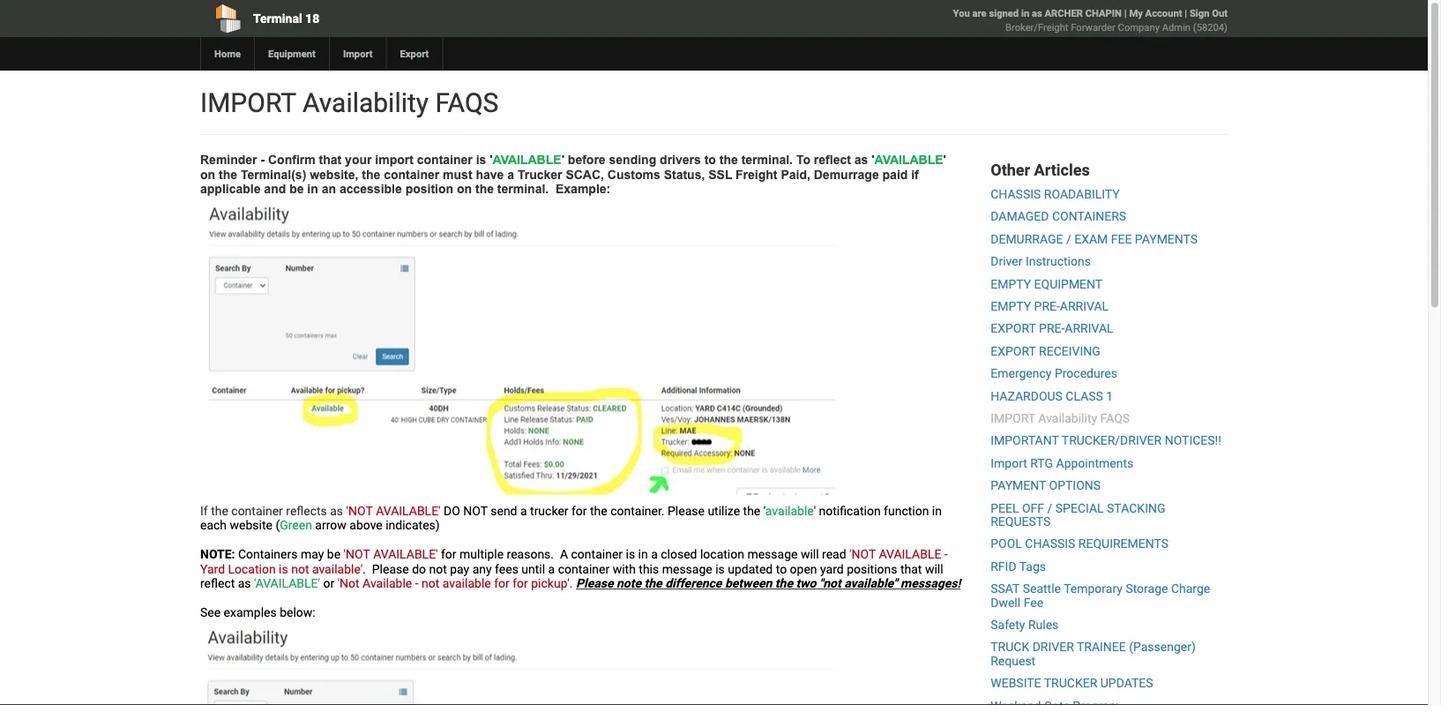 Task type: locate. For each thing, give the bounding box(es) containing it.
the
[[720, 153, 738, 167], [219, 168, 237, 181], [362, 168, 381, 181], [476, 182, 494, 196], [211, 503, 228, 518], [590, 503, 608, 518], [743, 503, 761, 518], [645, 576, 662, 591], [775, 576, 793, 591]]

as right reflects
[[330, 503, 343, 518]]

import availability faqs
[[200, 87, 499, 118]]

1 vertical spatial import
[[991, 411, 1036, 426]]

reflect
[[814, 153, 851, 167], [200, 576, 235, 591]]

is left updated
[[716, 562, 725, 576]]

'not right reflects
[[346, 503, 373, 518]]

not right do at left bottom
[[429, 562, 447, 576]]

'not down green arrow above indicates)
[[344, 547, 370, 562]]

you are signed in as archer chapin | my account | sign out broker/freight forwarder company admin (58204)
[[953, 8, 1228, 33]]

trucker/driver
[[1062, 433, 1162, 448]]

0 vertical spatial faqs
[[435, 87, 499, 118]]

yard
[[821, 562, 844, 576]]

available down "multiple"
[[443, 576, 491, 591]]

1 vertical spatial -
[[945, 547, 948, 562]]

emergency procedures link
[[991, 366, 1118, 381]]

the up available' for multiple reasons.  a container is in a closed location message will read
[[590, 503, 608, 518]]

on down reminder at the top of page
[[200, 168, 215, 181]]

import inside other articles chassis roadability damaged containers demurrage / exam fee payments driver instructions empty equipment empty pre-arrival export pre-arrival export receiving emergency procedures hazardous class 1 import availability faqs important trucker/driver notices!! import rtg appointments payment options peel off / special stacking requests pool chassis requirements rfid tags ssat seattle temporary storage charge dwell fee safety rules truck driver trainee (passenger) request website trucker updates
[[991, 411, 1036, 426]]

will right positions
[[925, 562, 944, 576]]

safety
[[991, 617, 1026, 632]]

is right location
[[279, 562, 288, 576]]

1 horizontal spatial reflect
[[814, 153, 851, 167]]

to
[[797, 153, 811, 167]]

two
[[796, 576, 817, 591]]

1 vertical spatial availability
[[1039, 411, 1098, 426]]

availability down 'hazardous class 1' link
[[1039, 411, 1098, 426]]

0 horizontal spatial reflect
[[200, 576, 235, 591]]

in inside you are signed in as archer chapin | my account | sign out broker/freight forwarder company admin (58204)
[[1022, 8, 1030, 19]]

1 horizontal spatial that
[[901, 562, 922, 576]]

archer
[[1045, 8, 1083, 19]]

2 empty from the top
[[991, 299, 1032, 313]]

' up the have
[[490, 153, 493, 167]]

the right utilize
[[743, 503, 761, 518]]

1 vertical spatial reflect
[[200, 576, 235, 591]]

1 horizontal spatial availability
[[1039, 411, 1098, 426]]

0 horizontal spatial /
[[1048, 501, 1053, 515]]

a inside .  please do not pay any fees until a container with this message is updated to open yard positions that will reflect as
[[548, 562, 555, 576]]

1 vertical spatial to
[[776, 562, 787, 576]]

1 vertical spatial import
[[991, 456, 1028, 470]]

0 horizontal spatial to
[[705, 153, 716, 167]]

exam
[[1075, 232, 1108, 246]]

available up trucker
[[493, 153, 562, 167]]

is left this
[[626, 547, 635, 562]]

as up examples
[[238, 576, 251, 591]]

to for open
[[776, 562, 787, 576]]

empty
[[991, 277, 1032, 291], [991, 299, 1032, 313]]

arrival
[[1060, 299, 1109, 313], [1065, 321, 1114, 336]]

that up website,
[[319, 153, 342, 167]]

| left 'sign' at the top
[[1185, 8, 1188, 19]]

1 vertical spatial be
[[327, 547, 341, 562]]

import up the payment
[[991, 456, 1028, 470]]

do
[[444, 503, 460, 518]]

import up important
[[991, 411, 1036, 426]]

the right if
[[211, 503, 228, 518]]

' up demurrage
[[872, 153, 875, 167]]

peel
[[991, 501, 1020, 515]]

' left do
[[439, 503, 441, 518]]

a inside ' on the terminal(s) website, the container must have a trucker scac, customs status, ssl freight paid, demurrage paid if applicable and be in an accessible position on the terminal.  example:
[[508, 168, 514, 181]]

0 vertical spatial that
[[319, 153, 342, 167]]

2 horizontal spatial -
[[945, 547, 948, 562]]

' left other
[[944, 153, 947, 167]]

to inside .  please do not pay any fees until a container with this message is updated to open yard positions that will reflect as
[[776, 562, 787, 576]]

message up between
[[748, 547, 798, 562]]

that right positions
[[901, 562, 922, 576]]

reflect inside .  please do not pay any fees until a container with this message is updated to open yard positions that will reflect as
[[200, 576, 235, 591]]

1 horizontal spatial available
[[766, 503, 814, 518]]

0 vertical spatial empty
[[991, 277, 1032, 291]]

'not inside 'not available - yard location is not available'
[[850, 547, 876, 562]]

pay
[[450, 562, 470, 576]]

1 vertical spatial export
[[991, 344, 1036, 358]]

container inside .  please do not pay any fees until a container with this message is updated to open yard positions that will reflect as
[[558, 562, 610, 576]]

0 horizontal spatial availability
[[303, 87, 429, 118]]

paid,
[[781, 168, 811, 181]]

import
[[200, 87, 296, 118], [991, 411, 1036, 426]]

in right 'with'
[[638, 547, 648, 562]]

for left "multiple"
[[441, 547, 457, 562]]

0 vertical spatial available
[[766, 503, 814, 518]]

in up broker/freight
[[1022, 8, 1030, 19]]

in inside "' notification function in each website ("
[[933, 503, 942, 518]]

will left read
[[801, 547, 819, 562]]

0 vertical spatial availability
[[303, 87, 429, 118]]

a right until
[[548, 562, 555, 576]]

1 empty from the top
[[991, 277, 1032, 291]]

| left my
[[1125, 8, 1127, 19]]

equipment
[[1035, 277, 1103, 291]]

"not
[[820, 576, 842, 591]]

are
[[973, 8, 987, 19]]

reflect up demurrage
[[814, 153, 851, 167]]

0 vertical spatial be
[[290, 182, 304, 196]]

1 vertical spatial empty
[[991, 299, 1032, 313]]

please left do at left bottom
[[372, 562, 409, 576]]

1 vertical spatial chassis
[[1026, 537, 1076, 551]]

availability
[[303, 87, 429, 118], [1039, 411, 1098, 426]]

as inside .  please do not pay any fees until a container with this message is updated to open yard positions that will reflect as
[[238, 576, 251, 591]]

1 vertical spatial available
[[443, 576, 491, 591]]

seattle
[[1023, 581, 1061, 596]]

reflect down note:
[[200, 576, 235, 591]]

examples
[[224, 605, 277, 620]]

trucker
[[530, 503, 569, 518]]

1 vertical spatial faqs
[[1101, 411, 1130, 426]]

0 vertical spatial import
[[200, 87, 296, 118]]

tags
[[1020, 559, 1047, 574]]

'not
[[338, 576, 360, 591]]

on
[[200, 168, 215, 181], [457, 182, 472, 196]]

rtg
[[1031, 456, 1054, 470]]

chassis up tags
[[1026, 537, 1076, 551]]

off
[[1023, 501, 1045, 515]]

you
[[953, 8, 970, 19]]

0 vertical spatial chassis
[[991, 187, 1041, 201]]

1 horizontal spatial faqs
[[1101, 411, 1130, 426]]

container inside ' on the terminal(s) website, the container must have a trucker scac, customs status, ssl freight paid, demurrage paid if applicable and be in an accessible position on the terminal.  example:
[[384, 168, 440, 181]]

arrow
[[315, 518, 347, 533]]

0 horizontal spatial message
[[662, 562, 713, 576]]

available
[[493, 153, 562, 167], [875, 153, 944, 167], [376, 503, 439, 518], [879, 547, 942, 562]]

import up "import availability faqs"
[[343, 48, 373, 60]]

available up messages!
[[879, 547, 942, 562]]

rfid
[[991, 559, 1017, 574]]

0 horizontal spatial import
[[200, 87, 296, 118]]

emergency
[[991, 366, 1052, 381]]

empty down driver at the right top of the page
[[991, 277, 1032, 291]]

faqs down export link on the left of page
[[435, 87, 499, 118]]

' left notification
[[814, 503, 816, 518]]

requests
[[991, 514, 1051, 529]]

0 horizontal spatial import
[[343, 48, 373, 60]]

available up available'
[[376, 503, 439, 518]]

available up open
[[766, 503, 814, 518]]

special
[[1056, 501, 1104, 515]]

faqs up trucker/driver
[[1101, 411, 1130, 426]]

in right function
[[933, 503, 942, 518]]

1 horizontal spatial import
[[991, 456, 1028, 470]]

export up emergency
[[991, 344, 1036, 358]]

availability inside other articles chassis roadability damaged containers demurrage / exam fee payments driver instructions empty equipment empty pre-arrival export pre-arrival export receiving emergency procedures hazardous class 1 import availability faqs important trucker/driver notices!! import rtg appointments payment options peel off / special stacking requests pool chassis requirements rfid tags ssat seattle temporary storage charge dwell fee safety rules truck driver trainee (passenger) request website trucker updates
[[1039, 411, 1098, 426]]

1 vertical spatial arrival
[[1065, 321, 1114, 336]]

fee
[[1024, 595, 1044, 610]]

green
[[280, 518, 312, 533]]

1 horizontal spatial /
[[1067, 232, 1072, 246]]

1 horizontal spatial will
[[925, 562, 944, 576]]

a right the have
[[508, 168, 514, 181]]

0 horizontal spatial on
[[200, 168, 215, 181]]

until
[[522, 562, 545, 576]]

equipment
[[268, 48, 316, 60]]

/ left exam
[[1067, 232, 1072, 246]]

be inside ' on the terminal(s) website, the container must have a trucker scac, customs status, ssl freight paid, demurrage paid if applicable and be in an accessible position on the terminal.  example:
[[290, 182, 304, 196]]

pre-
[[1035, 299, 1060, 313], [1039, 321, 1065, 336]]

drivers
[[660, 153, 701, 167]]

/ right off
[[1048, 501, 1053, 515]]

is inside 'not available - yard location is not available'
[[279, 562, 288, 576]]

please inside .  please do not pay any fees until a container with this message is updated to open yard positions that will reflect as
[[372, 562, 409, 576]]

0 horizontal spatial please
[[372, 562, 409, 576]]

an
[[322, 182, 336, 196]]

0 vertical spatial to
[[705, 153, 716, 167]]

0 horizontal spatial that
[[319, 153, 342, 167]]

0 vertical spatial /
[[1067, 232, 1072, 246]]

in left an
[[307, 182, 318, 196]]

1 vertical spatial that
[[901, 562, 922, 576]]

available'
[[312, 562, 363, 576]]

and
[[264, 182, 286, 196]]

0 vertical spatial on
[[200, 168, 215, 181]]

before
[[568, 153, 606, 167]]

1 | from the left
[[1125, 8, 1127, 19]]

demurrage
[[991, 232, 1064, 246]]

accessible
[[340, 182, 402, 196]]

import down home
[[200, 87, 296, 118]]

be right and
[[290, 182, 304, 196]]

to up ssl
[[705, 153, 716, 167]]

please
[[372, 562, 409, 576], [576, 576, 614, 591]]

will inside .  please do not pay any fees until a container with this message is updated to open yard positions that will reflect as
[[925, 562, 944, 576]]

(58204)
[[1194, 22, 1228, 33]]

charge
[[1172, 581, 1211, 596]]

to left open
[[776, 562, 787, 576]]

important
[[991, 433, 1059, 448]]

0 vertical spatial reflect
[[814, 153, 851, 167]]

- up terminal(s)
[[261, 153, 265, 167]]

- right available
[[415, 576, 419, 591]]

a
[[560, 547, 568, 562]]

be
[[290, 182, 304, 196], [327, 547, 341, 562]]

1 vertical spatial pre-
[[1039, 321, 1065, 336]]

1 horizontal spatial import
[[991, 411, 1036, 426]]

sign
[[1190, 8, 1210, 19]]

please down available' for multiple reasons.  a container is in a closed location message will read
[[576, 576, 614, 591]]

this
[[639, 562, 659, 576]]

1 horizontal spatial |
[[1185, 8, 1188, 19]]

'not right read
[[850, 547, 876, 562]]

arrival down equipment
[[1060, 299, 1109, 313]]

export
[[991, 321, 1036, 336], [991, 344, 1036, 358]]

chassis up damaged
[[991, 187, 1041, 201]]

the down the have
[[476, 182, 494, 196]]

positions
[[847, 562, 898, 576]]

applicable
[[200, 182, 261, 196]]

1 horizontal spatial on
[[457, 182, 472, 196]]

(passenger)
[[1130, 640, 1196, 654]]

is
[[476, 153, 487, 167], [626, 547, 635, 562], [279, 562, 288, 576], [716, 562, 725, 576]]

as up broker/freight
[[1032, 8, 1043, 19]]

0 vertical spatial -
[[261, 153, 265, 167]]

signed
[[989, 8, 1019, 19]]

message right this
[[662, 562, 713, 576]]

driver instructions link
[[991, 254, 1091, 269]]

requirements
[[1079, 537, 1169, 551]]

roadability
[[1045, 187, 1120, 201]]

on down the "must"
[[457, 182, 472, 196]]

0 vertical spatial arrival
[[1060, 299, 1109, 313]]

export up export receiving link
[[991, 321, 1036, 336]]

pre- down empty pre-arrival link
[[1039, 321, 1065, 336]]

- up messages!
[[945, 547, 948, 562]]

0 horizontal spatial faqs
[[435, 87, 499, 118]]

customs
[[608, 168, 661, 181]]

multiple
[[460, 547, 504, 562]]

above
[[350, 518, 383, 533]]

pre- down empty equipment link
[[1035, 299, 1060, 313]]

location
[[228, 562, 276, 576]]

availability down import link
[[303, 87, 429, 118]]

trucker
[[1045, 676, 1098, 690]]

instructions
[[1026, 254, 1091, 269]]

0 vertical spatial import
[[343, 48, 373, 60]]

1 vertical spatial on
[[457, 182, 472, 196]]

note
[[617, 576, 642, 591]]

available inside 'not available - yard location is not available'
[[879, 547, 942, 562]]

1 horizontal spatial to
[[776, 562, 787, 576]]

my
[[1130, 8, 1143, 19]]

0 vertical spatial pre-
[[1035, 299, 1060, 313]]

available up if
[[875, 153, 944, 167]]

send
[[491, 503, 518, 518]]

stacking
[[1107, 501, 1166, 515]]

0 horizontal spatial be
[[290, 182, 304, 196]]

2 vertical spatial -
[[415, 576, 419, 591]]

0 vertical spatial export
[[991, 321, 1036, 336]]

updated
[[728, 562, 773, 576]]

0 horizontal spatial |
[[1125, 8, 1127, 19]]

not inside .  please do not pay any fees until a container with this message is updated to open yard positions that will reflect as
[[429, 562, 447, 576]]

be right may
[[327, 547, 341, 562]]

import
[[343, 48, 373, 60], [991, 456, 1028, 470]]

empty down empty equipment link
[[991, 299, 1032, 313]]

arrival up receiving at the right of page
[[1065, 321, 1114, 336]]

not left or
[[291, 562, 309, 576]]



Task type: describe. For each thing, give the bounding box(es) containing it.
- inside 'not available - yard location is not available'
[[945, 547, 948, 562]]

forwarder
[[1071, 22, 1116, 33]]

driver
[[1033, 640, 1074, 654]]

for left pickup'.
[[513, 576, 528, 591]]

pool
[[991, 537, 1023, 551]]

terminal(s)
[[241, 168, 306, 181]]

chassis roadability link
[[991, 187, 1120, 201]]

home
[[214, 48, 241, 60]]

' on the terminal(s) website, the container must have a trucker scac, customs status, ssl freight paid, demurrage paid if applicable and be in an accessible position on the terminal.  example:
[[200, 153, 947, 196]]

not left pay
[[422, 576, 440, 591]]

driver
[[991, 254, 1023, 269]]

sending
[[609, 153, 657, 167]]

0 horizontal spatial -
[[261, 153, 265, 167]]

2 export from the top
[[991, 344, 1036, 358]]

(
[[276, 518, 280, 533]]

not
[[463, 503, 488, 518]]

procedures
[[1055, 366, 1118, 381]]

' right utilize
[[764, 503, 766, 518]]

status,
[[664, 168, 705, 181]]

website
[[230, 518, 273, 533]]

import link
[[329, 37, 386, 71]]

payments
[[1135, 232, 1198, 246]]

function
[[884, 503, 929, 518]]

1 horizontal spatial message
[[748, 547, 798, 562]]

scac,
[[566, 168, 604, 181]]

damaged containers link
[[991, 209, 1127, 224]]

for right any
[[494, 576, 510, 591]]

0 horizontal spatial will
[[801, 547, 819, 562]]

fee
[[1112, 232, 1132, 246]]

difference
[[665, 576, 722, 591]]

' notification function in each website (
[[200, 503, 942, 533]]

1
[[1107, 389, 1114, 403]]

export receiving link
[[991, 344, 1101, 358]]

location
[[701, 547, 745, 562]]

1 export from the top
[[991, 321, 1036, 336]]

appointments
[[1057, 456, 1134, 470]]

the left two
[[775, 576, 793, 591]]

is up the have
[[476, 153, 487, 167]]

if
[[200, 503, 208, 518]]

1 horizontal spatial be
[[327, 547, 341, 562]]

the up accessible at top
[[362, 168, 381, 181]]

reflects
[[286, 503, 327, 518]]

fees
[[495, 562, 519, 576]]

articles
[[1035, 161, 1090, 179]]

closed
[[661, 547, 698, 562]]

not inside 'not available - yard location is not available'
[[291, 562, 309, 576]]

website,
[[310, 168, 359, 181]]

terminal 18
[[253, 11, 320, 26]]

ssat seattle temporary storage charge dwell fee link
[[991, 581, 1211, 610]]

a right "send"
[[521, 503, 527, 518]]

trucker
[[518, 168, 563, 181]]

damaged
[[991, 209, 1050, 224]]

' left before in the top left of the page
[[562, 153, 565, 167]]

faqs inside other articles chassis roadability damaged containers demurrage / exam fee payments driver instructions empty equipment empty pre-arrival export pre-arrival export receiving emergency procedures hazardous class 1 import availability faqs important trucker/driver notices!! import rtg appointments payment options peel off / special stacking requests pool chassis requirements rfid tags ssat seattle temporary storage charge dwell fee safety rules truck driver trainee (passenger) request website trucker updates
[[1101, 411, 1130, 426]]

as up demurrage
[[855, 153, 869, 167]]

account
[[1146, 8, 1183, 19]]

out
[[1213, 8, 1228, 19]]

to for the
[[705, 153, 716, 167]]

containers
[[238, 547, 298, 562]]

open
[[790, 562, 818, 576]]

receiving
[[1039, 344, 1101, 358]]

import
[[375, 153, 414, 167]]

the down reminder at the top of page
[[219, 168, 237, 181]]

chapin
[[1086, 8, 1122, 19]]

.  please do not pay any fees until a container with this message is updated to open yard positions that will reflect as
[[200, 562, 944, 591]]

ssat
[[991, 581, 1020, 596]]

'available' or 'not available - not available for for pickup'. please note the difference between the two "not available" messages!
[[254, 576, 961, 591]]

reminder - confirm that your import container is ' available ' before sending drivers to the terminal. to reflect as ' available
[[200, 153, 944, 167]]

0 horizontal spatial available
[[443, 576, 491, 591]]

empty equipment link
[[991, 277, 1103, 291]]

is inside .  please do not pay any fees until a container with this message is updated to open yard positions that will reflect as
[[716, 562, 725, 576]]

that inside .  please do not pay any fees until a container with this message is updated to open yard positions that will reflect as
[[901, 562, 922, 576]]

demurrage
[[814, 168, 879, 181]]

peel off / special stacking requests link
[[991, 501, 1166, 529]]

messages!
[[901, 576, 961, 591]]

1 vertical spatial /
[[1048, 501, 1053, 515]]

dwell
[[991, 595, 1021, 610]]

available' for multiple reasons.  a container is in a closed location message will read
[[373, 547, 850, 562]]

terminal
[[253, 11, 302, 26]]

equipment link
[[254, 37, 329, 71]]

confirm
[[268, 153, 316, 167]]

for right trucker
[[572, 503, 587, 518]]

' inside "' notification function in each website ("
[[814, 503, 816, 518]]

rules
[[1029, 617, 1059, 632]]

green arrow above indicates)
[[280, 518, 440, 533]]

if the container reflects as 'not available ' do not send a trucker for the container. please utilize the ' available
[[200, 503, 814, 518]]

import inside other articles chassis roadability damaged containers demurrage / exam fee payments driver instructions empty equipment empty pre-arrival export pre-arrival export receiving emergency procedures hazardous class 1 import availability faqs important trucker/driver notices!! import rtg appointments payment options peel off / special stacking requests pool chassis requirements rfid tags ssat seattle temporary storage charge dwell fee safety rules truck driver trainee (passenger) request website trucker updates
[[991, 456, 1028, 470]]

hazardous class 1 link
[[991, 389, 1114, 403]]

indicates)
[[386, 518, 440, 533]]

the right note
[[645, 576, 662, 591]]

yard
[[200, 562, 225, 576]]

in inside ' on the terminal(s) website, the container must have a trucker scac, customs status, ssl freight paid, demurrage paid if applicable and be in an accessible position on the terminal.  example:
[[307, 182, 318, 196]]

if
[[912, 168, 919, 181]]

1 horizontal spatial please
[[576, 576, 614, 591]]

trainee
[[1077, 640, 1127, 654]]

terminal.
[[742, 153, 793, 167]]

options
[[1050, 478, 1101, 493]]

note:
[[200, 547, 235, 562]]

the up ssl
[[720, 153, 738, 167]]

' inside ' on the terminal(s) website, the container must have a trucker scac, customs status, ssl freight paid, demurrage paid if applicable and be in an accessible position on the terminal.  example:
[[944, 153, 947, 167]]

sign out link
[[1190, 8, 1228, 19]]

have
[[476, 168, 504, 181]]

hazardous
[[991, 389, 1063, 403]]

a left closed at the bottom left of the page
[[651, 547, 658, 562]]

freight
[[736, 168, 778, 181]]

admin
[[1163, 22, 1191, 33]]

important trucker/driver notices!! link
[[991, 433, 1222, 448]]

company
[[1118, 22, 1160, 33]]

1 horizontal spatial -
[[415, 576, 419, 591]]

as inside you are signed in as archer chapin | my account | sign out broker/freight forwarder company admin (58204)
[[1032, 8, 1043, 19]]

'available'
[[254, 576, 320, 591]]

empty pre-arrival link
[[991, 299, 1109, 313]]

2 | from the left
[[1185, 8, 1188, 19]]

position
[[406, 182, 454, 196]]

available
[[363, 576, 412, 591]]

message inside .  please do not pay any fees until a container with this message is updated to open yard positions that will reflect as
[[662, 562, 713, 576]]

paid
[[883, 168, 908, 181]]

container. please
[[611, 503, 705, 518]]

import rtg appointments link
[[991, 456, 1134, 470]]

reminder
[[200, 153, 257, 167]]

request
[[991, 653, 1036, 668]]

or
[[323, 576, 335, 591]]

storage
[[1126, 581, 1169, 596]]



Task type: vqa. For each thing, say whether or not it's contained in the screenshot.
Follow
no



